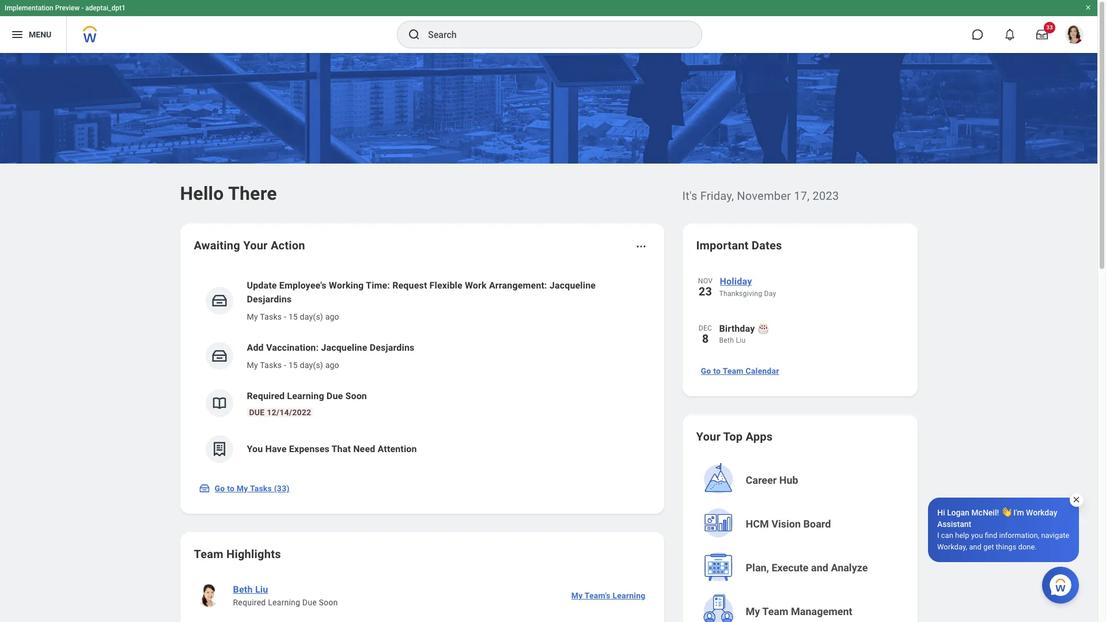 Task type: vqa. For each thing, say whether or not it's contained in the screenshot.
Holiday Thanksgiving Day
yes



Task type: locate. For each thing, give the bounding box(es) containing it.
beth down team highlights
[[233, 584, 253, 595]]

day(s)
[[300, 312, 323, 322], [300, 361, 323, 370]]

tasks down add at the bottom of the page
[[260, 361, 282, 370]]

required inside beth liu required learning due soon
[[233, 598, 266, 607]]

my down add at the bottom of the page
[[247, 361, 258, 370]]

employee's
[[279, 280, 327, 291]]

dec
[[699, 324, 712, 333]]

1 vertical spatial ago
[[325, 361, 339, 370]]

- down vaccination:
[[284, 361, 286, 370]]

liu down highlights
[[255, 584, 268, 595]]

navigate
[[1042, 531, 1070, 540]]

1 vertical spatial soon
[[319, 598, 338, 607]]

have
[[265, 444, 287, 455]]

required up due 12/14/2022
[[247, 391, 285, 402]]

2 15 from the top
[[289, 361, 298, 370]]

mcneil!
[[972, 508, 1000, 518]]

jacqueline right arrangement:
[[550, 280, 596, 291]]

required inside awaiting your action list
[[247, 391, 285, 402]]

liu inside birthday 🎂 beth liu
[[736, 337, 746, 345]]

1 vertical spatial go
[[215, 484, 225, 493]]

0 vertical spatial my tasks - 15 day(s) ago
[[247, 312, 339, 322]]

0 horizontal spatial soon
[[319, 598, 338, 607]]

0 vertical spatial required
[[247, 391, 285, 402]]

1 horizontal spatial soon
[[345, 391, 367, 402]]

0 horizontal spatial to
[[227, 484, 235, 493]]

your left top
[[696, 430, 721, 444]]

ago down add vaccination: jacqueline desjardins
[[325, 361, 339, 370]]

0 vertical spatial due
[[327, 391, 343, 402]]

my down 'plan,'
[[746, 606, 760, 618]]

0 vertical spatial ago
[[325, 312, 339, 322]]

search image
[[407, 28, 421, 41]]

0 horizontal spatial team
[[194, 548, 224, 561]]

0 vertical spatial liu
[[736, 337, 746, 345]]

1 horizontal spatial to
[[714, 367, 721, 376]]

2 day(s) from the top
[[300, 361, 323, 370]]

you have expenses that need attention
[[247, 444, 417, 455]]

1 vertical spatial 15
[[289, 361, 298, 370]]

0 vertical spatial desjardins
[[247, 294, 292, 305]]

1 vertical spatial liu
[[255, 584, 268, 595]]

add vaccination: jacqueline desjardins
[[247, 342, 415, 353]]

1 vertical spatial inbox image
[[199, 483, 210, 494]]

learning inside awaiting your action list
[[287, 391, 324, 402]]

0 horizontal spatial inbox image
[[199, 483, 210, 494]]

tasks left (33)
[[250, 484, 272, 493]]

-
[[81, 4, 84, 12], [284, 312, 286, 322], [284, 361, 286, 370]]

1 vertical spatial beth
[[233, 584, 253, 595]]

0 horizontal spatial desjardins
[[247, 294, 292, 305]]

day(s) down add vaccination: jacqueline desjardins
[[300, 361, 323, 370]]

beth
[[720, 337, 734, 345], [233, 584, 253, 595]]

0 vertical spatial beth
[[720, 337, 734, 345]]

0 vertical spatial soon
[[345, 391, 367, 402]]

jacqueline
[[550, 280, 596, 291], [321, 342, 367, 353]]

15 down vaccination:
[[289, 361, 298, 370]]

1 horizontal spatial liu
[[736, 337, 746, 345]]

career hub button
[[698, 460, 905, 501]]

workday
[[1026, 508, 1058, 518]]

career
[[746, 474, 777, 486]]

jacqueline inside update employee's working time: request flexible work arrangement: jacqueline desjardins
[[550, 280, 596, 291]]

0 vertical spatial team
[[723, 367, 744, 376]]

go to team calendar
[[701, 367, 780, 376]]

work
[[465, 280, 487, 291]]

my team management
[[746, 606, 853, 618]]

soon inside beth liu required learning due soon
[[319, 598, 338, 607]]

beth liu required learning due soon
[[233, 584, 338, 607]]

0 horizontal spatial go
[[215, 484, 225, 493]]

my tasks - 15 day(s) ago
[[247, 312, 339, 322], [247, 361, 339, 370]]

hello there main content
[[0, 53, 1098, 622]]

2 vertical spatial team
[[763, 606, 789, 618]]

learning inside beth liu required learning due soon
[[268, 598, 300, 607]]

0 horizontal spatial beth
[[233, 584, 253, 595]]

attention
[[378, 444, 417, 455]]

day
[[765, 290, 777, 298]]

0 vertical spatial day(s)
[[300, 312, 323, 322]]

thanksgiving
[[720, 290, 763, 298]]

1 horizontal spatial inbox image
[[211, 292, 228, 309]]

my
[[247, 312, 258, 322], [247, 361, 258, 370], [237, 484, 248, 493], [572, 591, 583, 601], [746, 606, 760, 618]]

plan, execute and analyze
[[746, 562, 868, 574]]

inbox image inside go to my tasks (33) 'button'
[[199, 483, 210, 494]]

tasks down 'update'
[[260, 312, 282, 322]]

2 vertical spatial due
[[302, 598, 317, 607]]

dates
[[752, 239, 782, 252]]

0 vertical spatial -
[[81, 4, 84, 12]]

go for go to my tasks (33)
[[215, 484, 225, 493]]

beth liu button
[[229, 583, 273, 597]]

0 horizontal spatial liu
[[255, 584, 268, 595]]

- right preview
[[81, 4, 84, 12]]

15
[[289, 312, 298, 322], [289, 361, 298, 370]]

workday,
[[938, 543, 968, 552]]

you
[[247, 444, 263, 455]]

go inside 'button'
[[215, 484, 225, 493]]

required down beth liu button
[[233, 598, 266, 607]]

ago
[[325, 312, 339, 322], [325, 361, 339, 370]]

0 vertical spatial your
[[243, 239, 268, 252]]

that
[[332, 444, 351, 455]]

12/14/2022
[[267, 408, 311, 417]]

go inside button
[[701, 367, 711, 376]]

1 my tasks - 15 day(s) ago from the top
[[247, 312, 339, 322]]

dashboard expenses image
[[211, 441, 228, 458]]

0 horizontal spatial due
[[249, 408, 265, 417]]

my left (33)
[[237, 484, 248, 493]]

working
[[329, 280, 364, 291]]

2 vertical spatial tasks
[[250, 484, 272, 493]]

learning right team's
[[613, 591, 646, 601]]

1 horizontal spatial beth
[[720, 337, 734, 345]]

top
[[724, 430, 743, 444]]

- up vaccination:
[[284, 312, 286, 322]]

update employee's working time: request flexible work arrangement: jacqueline desjardins
[[247, 280, 596, 305]]

logan
[[947, 508, 970, 518]]

0 vertical spatial to
[[714, 367, 721, 376]]

management
[[791, 606, 853, 618]]

my tasks - 15 day(s) ago up vaccination:
[[247, 312, 339, 322]]

and inside button
[[812, 562, 829, 574]]

tasks
[[260, 312, 282, 322], [260, 361, 282, 370], [250, 484, 272, 493]]

things
[[996, 543, 1017, 552]]

1 horizontal spatial and
[[969, 543, 982, 552]]

1 horizontal spatial jacqueline
[[550, 280, 596, 291]]

team left highlights
[[194, 548, 224, 561]]

inbox image
[[211, 348, 228, 365]]

menu banner
[[0, 0, 1098, 53]]

go
[[701, 367, 711, 376], [215, 484, 225, 493]]

team
[[723, 367, 744, 376], [194, 548, 224, 561], [763, 606, 789, 618]]

ago up add vaccination: jacqueline desjardins
[[325, 312, 339, 322]]

due
[[327, 391, 343, 402], [249, 408, 265, 417], [302, 598, 317, 607]]

and left analyze
[[812, 562, 829, 574]]

1 vertical spatial my tasks - 15 day(s) ago
[[247, 361, 339, 370]]

33
[[1047, 24, 1053, 31]]

team left calendar
[[723, 367, 744, 376]]

inbox image
[[211, 292, 228, 309], [199, 483, 210, 494]]

can
[[942, 531, 954, 540]]

adeptai_dpt1
[[85, 4, 126, 12]]

desjardins
[[247, 294, 292, 305], [370, 342, 415, 353]]

liu inside beth liu required learning due soon
[[255, 584, 268, 595]]

x image
[[1073, 496, 1081, 504]]

close environment banner image
[[1085, 4, 1092, 11]]

0 vertical spatial jacqueline
[[550, 280, 596, 291]]

soon
[[345, 391, 367, 402], [319, 598, 338, 607]]

desjardins inside update employee's working time: request flexible work arrangement: jacqueline desjardins
[[247, 294, 292, 305]]

2 horizontal spatial due
[[327, 391, 343, 402]]

1 horizontal spatial team
[[723, 367, 744, 376]]

awaiting
[[194, 239, 240, 252]]

go down 8
[[701, 367, 711, 376]]

1 ago from the top
[[325, 312, 339, 322]]

go for go to team calendar
[[701, 367, 711, 376]]

🎂
[[758, 323, 769, 334]]

1 vertical spatial day(s)
[[300, 361, 323, 370]]

to inside button
[[714, 367, 721, 376]]

november
[[737, 189, 791, 203]]

hcm vision board button
[[698, 504, 905, 545]]

board
[[804, 518, 831, 530]]

my tasks - 15 day(s) ago down vaccination:
[[247, 361, 339, 370]]

1 vertical spatial jacqueline
[[321, 342, 367, 353]]

soon inside awaiting your action list
[[345, 391, 367, 402]]

1 vertical spatial to
[[227, 484, 235, 493]]

liu
[[736, 337, 746, 345], [255, 584, 268, 595]]

you have expenses that need attention button
[[194, 426, 650, 473]]

your left 'action'
[[243, 239, 268, 252]]

to inside 'button'
[[227, 484, 235, 493]]

i
[[938, 531, 940, 540]]

0 vertical spatial and
[[969, 543, 982, 552]]

inbox image left go to my tasks (33) at the bottom left of the page
[[199, 483, 210, 494]]

get
[[984, 543, 994, 552]]

liu down birthday
[[736, 337, 746, 345]]

action
[[271, 239, 305, 252]]

profile logan mcneil image
[[1066, 25, 1084, 46]]

learning up 12/14/2022
[[287, 391, 324, 402]]

holiday button
[[720, 274, 904, 289]]

1 horizontal spatial go
[[701, 367, 711, 376]]

1 vertical spatial required
[[233, 598, 266, 607]]

go down dashboard expenses icon
[[215, 484, 225, 493]]

holiday thanksgiving day
[[720, 276, 777, 298]]

and down the you
[[969, 543, 982, 552]]

important dates
[[696, 239, 782, 252]]

1 vertical spatial and
[[812, 562, 829, 574]]

1 horizontal spatial desjardins
[[370, 342, 415, 353]]

related actions image
[[635, 241, 647, 252]]

request
[[393, 280, 427, 291]]

learning down beth liu button
[[268, 598, 300, 607]]

team down execute
[[763, 606, 789, 618]]

it's friday, november 17, 2023
[[683, 189, 839, 203]]

0 horizontal spatial and
[[812, 562, 829, 574]]

beth down birthday
[[720, 337, 734, 345]]

1 horizontal spatial due
[[302, 598, 317, 607]]

0 horizontal spatial jacqueline
[[321, 342, 367, 353]]

1 vertical spatial your
[[696, 430, 721, 444]]

implementation
[[5, 4, 53, 12]]

0 vertical spatial go
[[701, 367, 711, 376]]

hi logan mcneil! 👋 i'm workday assistant i can help you find information, navigate workday, and get things done.
[[938, 508, 1070, 552]]

time:
[[366, 280, 390, 291]]

jacqueline right vaccination:
[[321, 342, 367, 353]]

my team management button
[[698, 591, 905, 622]]

highlights
[[227, 548, 281, 561]]

0 vertical spatial 15
[[289, 312, 298, 322]]

- inside menu "banner"
[[81, 4, 84, 12]]

day(s) down employee's
[[300, 312, 323, 322]]

nov 23
[[698, 277, 713, 299]]

15 up vaccination:
[[289, 312, 298, 322]]

inbox image up inbox image
[[211, 292, 228, 309]]

it's
[[683, 189, 698, 203]]



Task type: describe. For each thing, give the bounding box(es) containing it.
i'm
[[1014, 508, 1024, 518]]

to for my
[[227, 484, 235, 493]]

1 vertical spatial -
[[284, 312, 286, 322]]

hcm
[[746, 518, 769, 530]]

go to my tasks (33) button
[[194, 477, 297, 500]]

vision
[[772, 518, 801, 530]]

1 vertical spatial due
[[249, 408, 265, 417]]

my team's learning
[[572, 591, 646, 601]]

tasks inside 'button'
[[250, 484, 272, 493]]

important
[[696, 239, 749, 252]]

hi
[[938, 508, 945, 518]]

1 vertical spatial desjardins
[[370, 342, 415, 353]]

awaiting your action
[[194, 239, 305, 252]]

due 12/14/2022
[[249, 408, 311, 417]]

birthday 🎂 beth liu
[[720, 323, 769, 345]]

learning inside button
[[613, 591, 646, 601]]

plan, execute and analyze button
[[698, 548, 905, 589]]

holiday
[[720, 276, 752, 287]]

33 button
[[1030, 22, 1056, 47]]

assistant
[[938, 520, 972, 529]]

your top apps
[[696, 430, 773, 444]]

required learning due soon
[[247, 391, 367, 402]]

2 my tasks - 15 day(s) ago from the top
[[247, 361, 339, 370]]

menu button
[[0, 16, 66, 53]]

information,
[[1000, 531, 1040, 540]]

flexible
[[430, 280, 463, 291]]

implementation preview -   adeptai_dpt1
[[5, 4, 126, 12]]

1 horizontal spatial your
[[696, 430, 721, 444]]

book open image
[[211, 395, 228, 412]]

calendar
[[746, 367, 780, 376]]

0 vertical spatial tasks
[[260, 312, 282, 322]]

expenses
[[289, 444, 330, 455]]

arrangement:
[[489, 280, 547, 291]]

my inside 'button'
[[237, 484, 248, 493]]

hub
[[780, 474, 799, 486]]

go to my tasks (33)
[[215, 484, 290, 493]]

find
[[985, 531, 998, 540]]

1 day(s) from the top
[[300, 312, 323, 322]]

add
[[247, 342, 264, 353]]

hello
[[180, 183, 224, 205]]

friday,
[[701, 189, 734, 203]]

2023
[[813, 189, 839, 203]]

and inside hi logan mcneil! 👋 i'm workday assistant i can help you find information, navigate workday, and get things done.
[[969, 543, 982, 552]]

0 horizontal spatial your
[[243, 239, 268, 252]]

vaccination:
[[266, 342, 319, 353]]

2 vertical spatial -
[[284, 361, 286, 370]]

menu
[[29, 30, 51, 39]]

important dates element
[[696, 267, 904, 357]]

preview
[[55, 4, 80, 12]]

birthday
[[720, 323, 755, 334]]

awaiting your action list
[[194, 270, 650, 473]]

Search Workday  search field
[[428, 22, 678, 47]]

team highlights
[[194, 548, 281, 561]]

0 vertical spatial inbox image
[[211, 292, 228, 309]]

2 ago from the top
[[325, 361, 339, 370]]

inbox large image
[[1037, 29, 1048, 40]]

1 15 from the top
[[289, 312, 298, 322]]

analyze
[[831, 562, 868, 574]]

(33)
[[274, 484, 290, 493]]

nov
[[698, 277, 713, 285]]

due inside beth liu required learning due soon
[[302, 598, 317, 607]]

need
[[353, 444, 375, 455]]

apps
[[746, 430, 773, 444]]

execute
[[772, 562, 809, 574]]

career hub
[[746, 474, 799, 486]]

17,
[[794, 189, 810, 203]]

hcm vision board
[[746, 518, 831, 530]]

beth inside beth liu required learning due soon
[[233, 584, 253, 595]]

my up add at the bottom of the page
[[247, 312, 258, 322]]

2 horizontal spatial team
[[763, 606, 789, 618]]

there
[[228, 183, 277, 205]]

my left team's
[[572, 591, 583, 601]]

1 vertical spatial tasks
[[260, 361, 282, 370]]

notifications large image
[[1005, 29, 1016, 40]]

my team's learning button
[[567, 584, 650, 607]]

👋
[[1002, 508, 1012, 518]]

hello there
[[180, 183, 277, 205]]

dec 8
[[699, 324, 712, 346]]

1 vertical spatial team
[[194, 548, 224, 561]]

beth inside birthday 🎂 beth liu
[[720, 337, 734, 345]]

team's
[[585, 591, 611, 601]]

you
[[972, 531, 983, 540]]

go to team calendar button
[[696, 360, 784, 383]]

23
[[699, 285, 712, 299]]

plan,
[[746, 562, 769, 574]]

8
[[702, 332, 709, 346]]

to for team
[[714, 367, 721, 376]]

justify image
[[10, 28, 24, 41]]

help
[[956, 531, 970, 540]]



